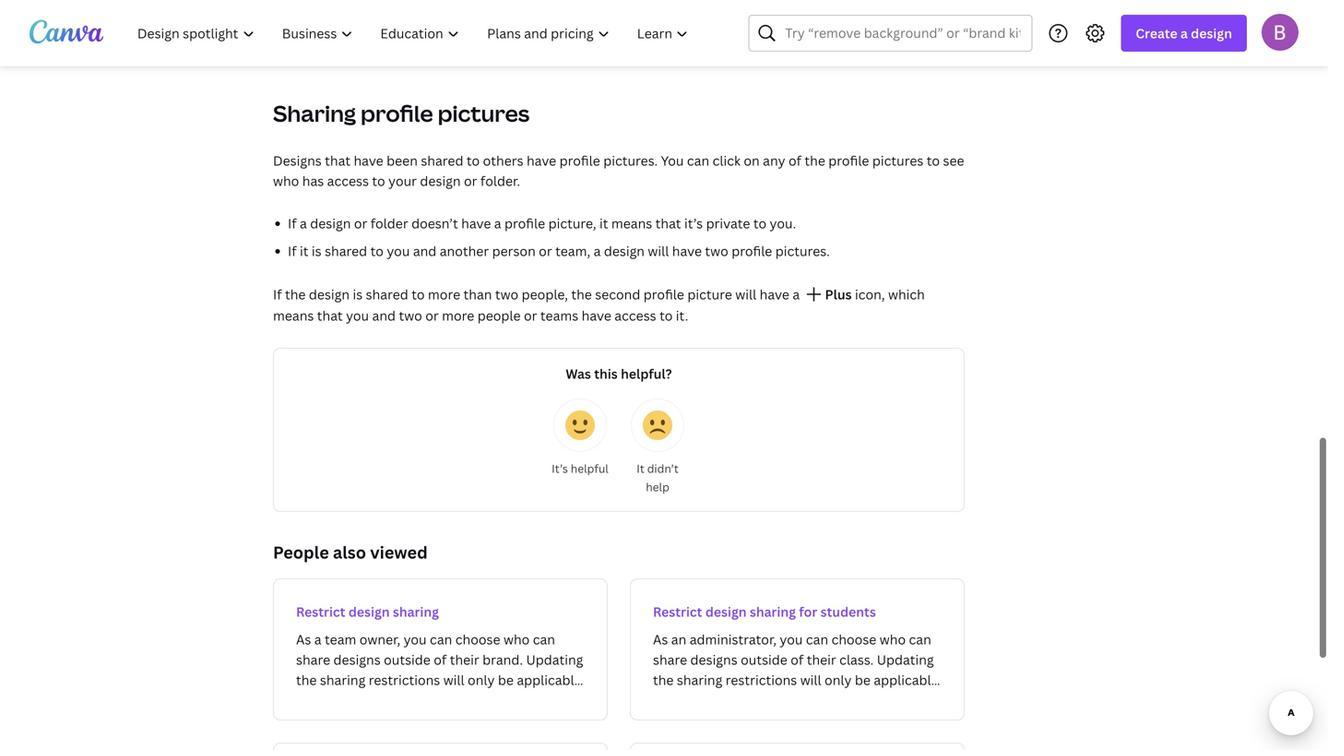 Task type: locate. For each thing, give the bounding box(es) containing it.
to down folder
[[371, 242, 384, 260]]

2 vertical spatial that
[[317, 307, 343, 324]]

it right picture,
[[600, 215, 609, 232]]

profile up it.
[[644, 286, 685, 303]]

1 horizontal spatial sharing
[[750, 603, 796, 621]]

have left "been"
[[354, 152, 384, 169]]

has
[[302, 172, 324, 190]]

2 horizontal spatial the
[[805, 152, 826, 169]]

it's
[[685, 215, 703, 232]]

two down private
[[705, 242, 729, 260]]

1 horizontal spatial will
[[736, 286, 757, 303]]

the inside designs that have been shared to others have profile pictures. you can click on any of the profile pictures to see who has access to your design or folder.
[[805, 152, 826, 169]]

2 vertical spatial shared
[[366, 286, 409, 303]]

the
[[805, 152, 826, 169], [285, 286, 306, 303], [572, 286, 592, 303]]

and
[[413, 242, 437, 260], [372, 307, 396, 324]]

designs that have been shared to others have profile pictures. you can click on any of the profile pictures to see who has access to your design or folder.
[[273, 152, 965, 190]]

1 vertical spatial you
[[346, 307, 369, 324]]

if the design is shared to more than two people, the second profile picture will have a
[[273, 286, 803, 303]]

1 horizontal spatial it
[[600, 215, 609, 232]]

of
[[789, 152, 802, 169]]

2 sharing from the left
[[750, 603, 796, 621]]

person
[[492, 242, 536, 260]]

folder.
[[481, 172, 521, 190]]

help
[[646, 479, 670, 495]]

see
[[944, 152, 965, 169]]

have inside icon, which means that you and two or more people or teams have access to it.
[[582, 307, 612, 324]]

🙂 image
[[566, 411, 595, 440]]

you
[[387, 242, 410, 260], [346, 307, 369, 324]]

been
[[387, 152, 418, 169]]

two left people
[[399, 307, 422, 324]]

if for if the design is shared to more than two people, the second profile picture will have a
[[273, 286, 282, 303]]

0 horizontal spatial and
[[372, 307, 396, 324]]

2 vertical spatial if
[[273, 286, 282, 303]]

more left than
[[428, 286, 461, 303]]

a
[[1181, 24, 1189, 42], [300, 215, 307, 232], [494, 215, 502, 232], [594, 242, 601, 260], [793, 286, 800, 303]]

2 restrict from the left
[[653, 603, 703, 621]]

also
[[333, 541, 366, 564]]

sharing
[[273, 98, 356, 128]]

profile up picture,
[[560, 152, 601, 169]]

to left it.
[[660, 307, 673, 324]]

it
[[600, 215, 609, 232], [300, 242, 309, 260]]

a right create
[[1181, 24, 1189, 42]]

people
[[273, 541, 329, 564]]

or left folder
[[354, 215, 368, 232]]

0 horizontal spatial pictures.
[[604, 152, 658, 169]]

1 sharing from the left
[[393, 603, 439, 621]]

1 horizontal spatial restrict
[[653, 603, 703, 621]]

0 horizontal spatial it
[[300, 242, 309, 260]]

0 vertical spatial if
[[288, 215, 297, 232]]

1 vertical spatial if
[[288, 242, 297, 260]]

create
[[1136, 24, 1178, 42]]

0 horizontal spatial sharing
[[393, 603, 439, 621]]

have down second
[[582, 307, 612, 324]]

1 vertical spatial access
[[615, 307, 657, 324]]

more down than
[[442, 307, 475, 324]]

1 vertical spatial and
[[372, 307, 396, 324]]

sharing left for
[[750, 603, 796, 621]]

pictures inside designs that have been shared to others have profile pictures. you can click on any of the profile pictures to see who has access to your design or folder.
[[873, 152, 924, 169]]

can
[[687, 152, 710, 169]]

or down if the design is shared to more than two people, the second profile picture will have a
[[524, 307, 538, 324]]

0 horizontal spatial the
[[285, 286, 306, 303]]

0 horizontal spatial means
[[273, 307, 314, 324]]

design
[[1192, 24, 1233, 42], [420, 172, 461, 190], [310, 215, 351, 232], [604, 242, 645, 260], [309, 286, 350, 303], [349, 603, 390, 621], [706, 603, 747, 621]]

to
[[467, 152, 480, 169], [927, 152, 940, 169], [372, 172, 385, 190], [754, 215, 767, 232], [371, 242, 384, 260], [412, 286, 425, 303], [660, 307, 673, 324]]

0 horizontal spatial you
[[346, 307, 369, 324]]

icon,
[[855, 286, 886, 303]]

0 vertical spatial is
[[312, 242, 322, 260]]

0 vertical spatial will
[[648, 242, 669, 260]]

0 vertical spatial two
[[705, 242, 729, 260]]

people
[[478, 307, 521, 324]]

0 vertical spatial shared
[[421, 152, 464, 169]]

access
[[327, 172, 369, 190], [615, 307, 657, 324]]

0 vertical spatial and
[[413, 242, 437, 260]]

it.
[[676, 307, 689, 324]]

0 vertical spatial pictures
[[438, 98, 530, 128]]

1 horizontal spatial you
[[387, 242, 410, 260]]

0 vertical spatial that
[[325, 152, 351, 169]]

a down the 'has'
[[300, 215, 307, 232]]

restrict design sharing for students
[[653, 603, 877, 621]]

than
[[464, 286, 492, 303]]

0 vertical spatial access
[[327, 172, 369, 190]]

shared
[[421, 152, 464, 169], [325, 242, 367, 260], [366, 286, 409, 303]]

shared inside designs that have been shared to others have profile pictures. you can click on any of the profile pictures to see who has access to your design or folder.
[[421, 152, 464, 169]]

0 horizontal spatial access
[[327, 172, 369, 190]]

sharing
[[393, 603, 439, 621], [750, 603, 796, 621]]

have left plus
[[760, 286, 790, 303]]

picture,
[[549, 215, 597, 232]]

0 horizontal spatial pictures
[[438, 98, 530, 128]]

1 horizontal spatial access
[[615, 307, 657, 324]]

0 horizontal spatial restrict
[[296, 603, 346, 621]]

1 horizontal spatial pictures
[[873, 152, 924, 169]]

sharing profile pictures
[[273, 98, 530, 128]]

team,
[[556, 242, 591, 260]]

icon, which means that you and two or more people or teams have access to it.
[[273, 286, 926, 324]]

1 vertical spatial more
[[442, 307, 475, 324]]

was
[[566, 365, 591, 383]]

two
[[705, 242, 729, 260], [495, 286, 519, 303], [399, 307, 422, 324]]

teams
[[541, 307, 579, 324]]

0 vertical spatial pictures.
[[604, 152, 658, 169]]

access right the 'has'
[[327, 172, 369, 190]]

it down the 'has'
[[300, 242, 309, 260]]

1 restrict from the left
[[296, 603, 346, 621]]

1 vertical spatial two
[[495, 286, 519, 303]]

access down second
[[615, 307, 657, 324]]

it's helpful
[[552, 461, 609, 476]]

0 vertical spatial you
[[387, 242, 410, 260]]

you.
[[770, 215, 797, 232]]

restrict for restrict design sharing for students
[[653, 603, 703, 621]]

pictures. down you.
[[776, 242, 830, 260]]

profile
[[361, 98, 433, 128], [560, 152, 601, 169], [829, 152, 870, 169], [505, 215, 546, 232], [732, 242, 773, 260], [644, 286, 685, 303]]

helpful
[[571, 461, 609, 476]]

or left 'folder.'
[[464, 172, 478, 190]]

have
[[354, 152, 384, 169], [527, 152, 557, 169], [462, 215, 491, 232], [673, 242, 702, 260], [760, 286, 790, 303], [582, 307, 612, 324]]

0 horizontal spatial is
[[312, 242, 322, 260]]

2 vertical spatial two
[[399, 307, 422, 324]]

that
[[325, 152, 351, 169], [656, 215, 682, 232], [317, 307, 343, 324]]

profile right "of"
[[829, 152, 870, 169]]

1 vertical spatial pictures.
[[776, 242, 830, 260]]

or
[[464, 172, 478, 190], [354, 215, 368, 232], [539, 242, 552, 260], [426, 307, 439, 324], [524, 307, 538, 324]]

1 vertical spatial pictures
[[873, 152, 924, 169]]

sharing down viewed on the left bottom
[[393, 603, 439, 621]]

restrict design sharing
[[296, 603, 439, 621]]

profile up person
[[505, 215, 546, 232]]

any
[[763, 152, 786, 169]]

on
[[744, 152, 760, 169]]

two up people
[[495, 286, 519, 303]]

access inside icon, which means that you and two or more people or teams have access to it.
[[615, 307, 657, 324]]

restrict design sharing link
[[273, 579, 608, 721]]

that inside icon, which means that you and two or more people or teams have access to it.
[[317, 307, 343, 324]]

if
[[288, 215, 297, 232], [288, 242, 297, 260], [273, 286, 282, 303]]

1 vertical spatial is
[[353, 286, 363, 303]]

pictures.
[[604, 152, 658, 169], [776, 242, 830, 260]]

1 horizontal spatial is
[[353, 286, 363, 303]]

bob builder image
[[1262, 14, 1299, 51]]

create a design button
[[1122, 15, 1248, 52]]

pictures up others
[[438, 98, 530, 128]]

a up person
[[494, 215, 502, 232]]

profile down private
[[732, 242, 773, 260]]

pictures left see at the right top of the page
[[873, 152, 924, 169]]

pictures
[[438, 98, 530, 128], [873, 152, 924, 169]]

will
[[648, 242, 669, 260], [736, 286, 757, 303]]

more
[[428, 286, 461, 303], [442, 307, 475, 324]]

means
[[612, 215, 653, 232], [273, 307, 314, 324]]

1 vertical spatial will
[[736, 286, 757, 303]]

shared for been
[[421, 152, 464, 169]]

2 horizontal spatial two
[[705, 242, 729, 260]]

1 vertical spatial means
[[273, 307, 314, 324]]

is
[[312, 242, 322, 260], [353, 286, 363, 303]]

people also viewed
[[273, 541, 428, 564]]

1 horizontal spatial means
[[612, 215, 653, 232]]

pictures. left you on the top of the page
[[604, 152, 658, 169]]

0 horizontal spatial two
[[399, 307, 422, 324]]

restrict
[[296, 603, 346, 621], [653, 603, 703, 621]]

private
[[707, 215, 751, 232]]



Task type: vqa. For each thing, say whether or not it's contained in the screenshot.
the brand templates link
no



Task type: describe. For each thing, give the bounding box(es) containing it.
0 vertical spatial means
[[612, 215, 653, 232]]

1 horizontal spatial two
[[495, 286, 519, 303]]

to inside icon, which means that you and two or more people or teams have access to it.
[[660, 307, 673, 324]]

if it is shared to you and another person or team, a design will have two profile pictures.
[[288, 242, 830, 260]]

pictures. inside designs that have been shared to others have profile pictures. you can click on any of the profile pictures to see who has access to your design or folder.
[[604, 152, 658, 169]]

if a design or folder doesn't have a profile picture, it means that it's private to you.
[[288, 215, 797, 232]]

to left your on the left of the page
[[372, 172, 385, 190]]

1 vertical spatial it
[[300, 242, 309, 260]]

1 vertical spatial shared
[[325, 242, 367, 260]]

or left team, on the left top of the page
[[539, 242, 552, 260]]

access inside designs that have been shared to others have profile pictures. you can click on any of the profile pictures to see who has access to your design or folder.
[[327, 172, 369, 190]]

0 horizontal spatial will
[[648, 242, 669, 260]]

shared for is
[[366, 286, 409, 303]]

it didn't help
[[637, 461, 679, 495]]

folder
[[371, 215, 409, 232]]

profile up "been"
[[361, 98, 433, 128]]

for
[[799, 603, 818, 621]]

Try "remove background" or "brand kit" search field
[[786, 16, 1021, 51]]

to left others
[[467, 152, 480, 169]]

picture
[[688, 286, 733, 303]]

create a design
[[1136, 24, 1233, 42]]

was this helpful?
[[566, 365, 672, 383]]

have down it's
[[673, 242, 702, 260]]

your
[[389, 172, 417, 190]]

means inside icon, which means that you and two or more people or teams have access to it.
[[273, 307, 314, 324]]

helpful?
[[621, 365, 672, 383]]

two inside icon, which means that you and two or more people or teams have access to it.
[[399, 307, 422, 324]]

to left than
[[412, 286, 425, 303]]

sharing for restrict design sharing for students
[[750, 603, 796, 621]]

if for if a design or folder doesn't have a profile picture, it means that it's private to you.
[[288, 215, 297, 232]]

or inside designs that have been shared to others have profile pictures. you can click on any of the profile pictures to see who has access to your design or folder.
[[464, 172, 478, 190]]

to left you.
[[754, 215, 767, 232]]

another
[[440, 242, 489, 260]]

0 vertical spatial more
[[428, 286, 461, 303]]

if for if it is shared to you and another person or team, a design will have two profile pictures.
[[288, 242, 297, 260]]

more inside icon, which means that you and two or more people or teams have access to it.
[[442, 307, 475, 324]]

1 vertical spatial that
[[656, 215, 682, 232]]

a left plus
[[793, 286, 800, 303]]

students
[[821, 603, 877, 621]]

1 horizontal spatial and
[[413, 242, 437, 260]]

😔 image
[[643, 411, 673, 440]]

have right others
[[527, 152, 557, 169]]

restrict for restrict design sharing
[[296, 603, 346, 621]]

to left see at the right top of the page
[[927, 152, 940, 169]]

sharing for restrict design sharing
[[393, 603, 439, 621]]

1 horizontal spatial pictures.
[[776, 242, 830, 260]]

click
[[713, 152, 741, 169]]

which
[[889, 286, 926, 303]]

it
[[637, 461, 645, 476]]

plus
[[826, 286, 852, 303]]

design inside dropdown button
[[1192, 24, 1233, 42]]

people,
[[522, 286, 568, 303]]

didn't
[[648, 461, 679, 476]]

1 horizontal spatial the
[[572, 286, 592, 303]]

a inside dropdown button
[[1181, 24, 1189, 42]]

this
[[595, 365, 618, 383]]

that inside designs that have been shared to others have profile pictures. you can click on any of the profile pictures to see who has access to your design or folder.
[[325, 152, 351, 169]]

you inside icon, which means that you and two or more people or teams have access to it.
[[346, 307, 369, 324]]

others
[[483, 152, 524, 169]]

second
[[595, 286, 641, 303]]

or left people
[[426, 307, 439, 324]]

restrict design sharing for students link
[[630, 579, 965, 721]]

and inside icon, which means that you and two or more people or teams have access to it.
[[372, 307, 396, 324]]

have up another
[[462, 215, 491, 232]]

doesn't
[[412, 215, 458, 232]]

design inside designs that have been shared to others have profile pictures. you can click on any of the profile pictures to see who has access to your design or folder.
[[420, 172, 461, 190]]

it's
[[552, 461, 568, 476]]

designs
[[273, 152, 322, 169]]

you
[[661, 152, 684, 169]]

0 vertical spatial it
[[600, 215, 609, 232]]

viewed
[[370, 541, 428, 564]]

a right team, on the left top of the page
[[594, 242, 601, 260]]

top level navigation element
[[126, 15, 705, 52]]

who
[[273, 172, 299, 190]]



